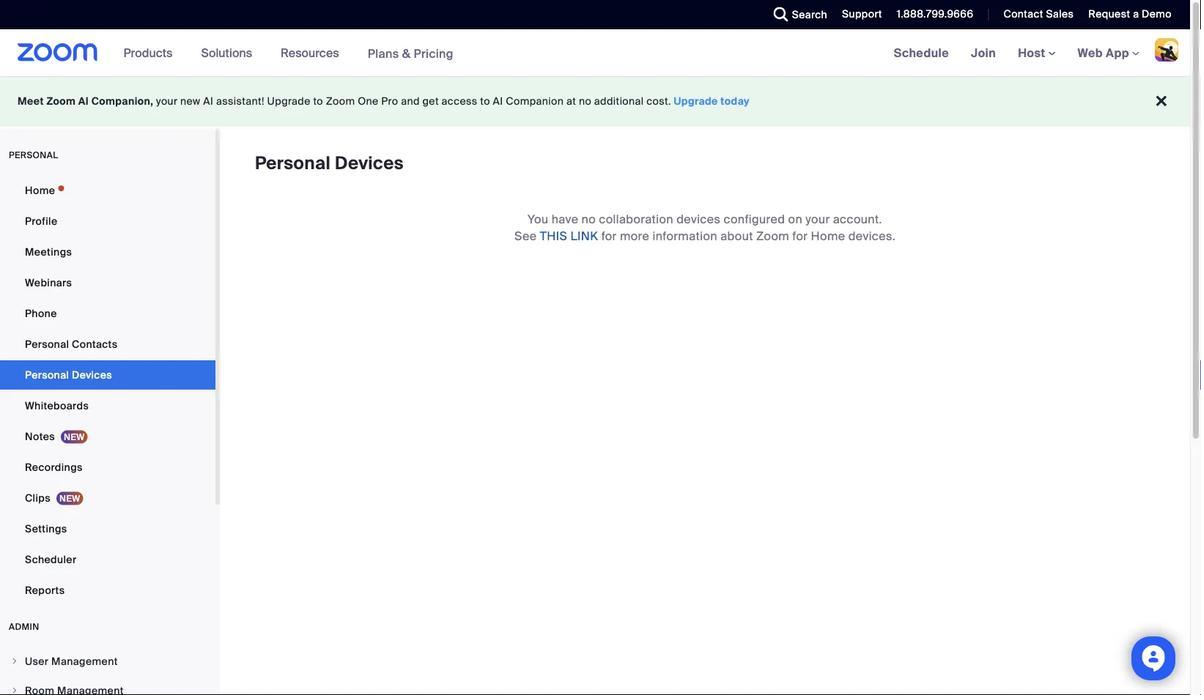 Task type: locate. For each thing, give the bounding box(es) containing it.
1 horizontal spatial for
[[792, 228, 808, 244]]

0 vertical spatial home
[[25, 184, 55, 197]]

personal devices
[[255, 152, 404, 175], [25, 368, 112, 382]]

2 ai from the left
[[203, 95, 213, 108]]

zoom
[[47, 95, 76, 108], [326, 95, 355, 108], [756, 228, 789, 244]]

home up profile
[[25, 184, 55, 197]]

1 vertical spatial personal devices
[[25, 368, 112, 382]]

1.888.799.9666 button
[[886, 0, 977, 29], [897, 7, 974, 21]]

user management
[[25, 655, 118, 668]]

account.
[[833, 211, 882, 227]]

no right at on the left top
[[579, 95, 592, 108]]

webinars
[[25, 276, 72, 289]]

zoom right meet in the top left of the page
[[47, 95, 76, 108]]

contact sales link
[[993, 0, 1078, 29], [1004, 7, 1074, 21]]

1 horizontal spatial upgrade
[[674, 95, 718, 108]]

profile picture image
[[1155, 38, 1179, 62]]

scheduler
[[25, 553, 77, 567]]

1 horizontal spatial personal devices
[[255, 152, 404, 175]]

ai left companion
[[493, 95, 503, 108]]

0 horizontal spatial personal devices
[[25, 368, 112, 382]]

contact sales
[[1004, 7, 1074, 21]]

banner
[[0, 29, 1190, 77]]

schedule link
[[883, 29, 960, 76]]

collaboration
[[599, 211, 674, 227]]

1 horizontal spatial to
[[480, 95, 490, 108]]

no inside meet zoom ai companion, footer
[[579, 95, 592, 108]]

1 horizontal spatial ai
[[203, 95, 213, 108]]

0 vertical spatial your
[[156, 95, 178, 108]]

contacts
[[72, 338, 118, 351]]

no
[[579, 95, 592, 108], [582, 211, 596, 227]]

0 horizontal spatial to
[[313, 95, 323, 108]]

upgrade down product information navigation
[[267, 95, 311, 108]]

pricing
[[414, 46, 454, 61]]

settings link
[[0, 515, 215, 544]]

upgrade today link
[[674, 95, 750, 108]]

personal
[[255, 152, 331, 175], [25, 338, 69, 351], [25, 368, 69, 382]]

support link
[[831, 0, 886, 29], [842, 7, 882, 21]]

new
[[180, 95, 201, 108]]

0 vertical spatial no
[[579, 95, 592, 108]]

1 vertical spatial personal
[[25, 338, 69, 351]]

meet zoom ai companion, footer
[[0, 76, 1190, 127]]

no up 'link'
[[582, 211, 596, 227]]

request a demo
[[1089, 7, 1172, 21]]

one
[[358, 95, 379, 108]]

1 vertical spatial no
[[582, 211, 596, 227]]

your right on
[[806, 211, 830, 227]]

user management menu item
[[0, 648, 215, 676]]

reports
[[25, 584, 65, 597]]

host
[[1018, 45, 1048, 60]]

more
[[620, 228, 650, 244]]

request a demo link
[[1078, 0, 1190, 29], [1089, 7, 1172, 21]]

devices
[[335, 152, 404, 175], [72, 368, 112, 382]]

zoom down configured
[[756, 228, 789, 244]]

1 vertical spatial your
[[806, 211, 830, 227]]

right image
[[10, 657, 19, 666]]

personal devices down personal contacts
[[25, 368, 112, 382]]

phone
[[25, 307, 57, 320]]

0 horizontal spatial home
[[25, 184, 55, 197]]

whiteboards link
[[0, 391, 215, 421]]

1 vertical spatial devices
[[72, 368, 112, 382]]

webinars link
[[0, 268, 215, 298]]

to right access
[[480, 95, 490, 108]]

admin
[[9, 622, 39, 633]]

solutions
[[201, 45, 252, 60]]

home down account.
[[811, 228, 845, 244]]

1.888.799.9666
[[897, 7, 974, 21]]

2 for from the left
[[792, 228, 808, 244]]

for right 'link'
[[601, 228, 617, 244]]

pro
[[381, 95, 398, 108]]

clips link
[[0, 484, 215, 513]]

upgrade right cost.
[[674, 95, 718, 108]]

your left new
[[156, 95, 178, 108]]

products
[[124, 45, 173, 60]]

zoom left the one
[[326, 95, 355, 108]]

management
[[51, 655, 118, 668]]

upgrade
[[267, 95, 311, 108], [674, 95, 718, 108]]

&
[[402, 46, 411, 61]]

personal contacts link
[[0, 330, 215, 359]]

companion
[[506, 95, 564, 108]]

meetings link
[[0, 237, 215, 267]]

have
[[552, 211, 579, 227]]

settings
[[25, 522, 67, 536]]

0 horizontal spatial upgrade
[[267, 95, 311, 108]]

ai right new
[[203, 95, 213, 108]]

1 horizontal spatial your
[[806, 211, 830, 227]]

0 vertical spatial devices
[[335, 152, 404, 175]]

resources
[[281, 45, 339, 60]]

2 upgrade from the left
[[674, 95, 718, 108]]

clips
[[25, 491, 51, 505]]

personal menu menu
[[0, 176, 215, 607]]

ai
[[78, 95, 89, 108], [203, 95, 213, 108], [493, 95, 503, 108]]

your
[[156, 95, 178, 108], [806, 211, 830, 227]]

0 horizontal spatial your
[[156, 95, 178, 108]]

devices
[[677, 211, 721, 227]]

no inside you have no collaboration devices configured on your account. see this link for more information about zoom for home devices.
[[582, 211, 596, 227]]

join link
[[960, 29, 1007, 76]]

profile
[[25, 214, 57, 228]]

devices down contacts
[[72, 368, 112, 382]]

2 horizontal spatial ai
[[493, 95, 503, 108]]

for down on
[[792, 228, 808, 244]]

to
[[313, 95, 323, 108], [480, 95, 490, 108]]

personal devices down the one
[[255, 152, 404, 175]]

access
[[442, 95, 478, 108]]

2 to from the left
[[480, 95, 490, 108]]

2 vertical spatial personal
[[25, 368, 69, 382]]

sales
[[1046, 7, 1074, 21]]

admin menu menu
[[0, 648, 215, 696]]

meet
[[18, 95, 44, 108]]

for
[[601, 228, 617, 244], [792, 228, 808, 244]]

product information navigation
[[113, 29, 465, 77]]

0 horizontal spatial devices
[[72, 368, 112, 382]]

app
[[1106, 45, 1129, 60]]

menu item
[[0, 677, 215, 696]]

to down the "resources" dropdown button
[[313, 95, 323, 108]]

0 horizontal spatial for
[[601, 228, 617, 244]]

1 vertical spatial home
[[811, 228, 845, 244]]

home
[[25, 184, 55, 197], [811, 228, 845, 244]]

0 horizontal spatial zoom
[[47, 95, 76, 108]]

1 horizontal spatial home
[[811, 228, 845, 244]]

home inside personal menu menu
[[25, 184, 55, 197]]

plans & pricing link
[[368, 46, 454, 61], [368, 46, 454, 61]]

2 horizontal spatial zoom
[[756, 228, 789, 244]]

1 to from the left
[[313, 95, 323, 108]]

0 horizontal spatial ai
[[78, 95, 89, 108]]

meet zoom ai companion, your new ai assistant! upgrade to zoom one pro and get access to ai companion at no additional cost. upgrade today
[[18, 95, 750, 108]]

host button
[[1018, 45, 1056, 60]]

devices down the one
[[335, 152, 404, 175]]

ai left companion,
[[78, 95, 89, 108]]

home inside you have no collaboration devices configured on your account. see this link for more information about zoom for home devices.
[[811, 228, 845, 244]]



Task type: describe. For each thing, give the bounding box(es) containing it.
this link link
[[540, 228, 598, 244]]

demo
[[1142, 7, 1172, 21]]

you
[[528, 211, 549, 227]]

at
[[567, 95, 576, 108]]

notes
[[25, 430, 55, 443]]

schedule
[[894, 45, 949, 60]]

phone link
[[0, 299, 215, 328]]

devices.
[[848, 228, 896, 244]]

plans & pricing
[[368, 46, 454, 61]]

see
[[515, 228, 537, 244]]

additional
[[594, 95, 644, 108]]

companion,
[[91, 95, 153, 108]]

user
[[25, 655, 49, 668]]

contact
[[1004, 7, 1043, 21]]

devices inside personal menu menu
[[72, 368, 112, 382]]

1 for from the left
[[601, 228, 617, 244]]

right image
[[10, 687, 19, 696]]

search button
[[763, 0, 831, 29]]

1 ai from the left
[[78, 95, 89, 108]]

this
[[540, 228, 567, 244]]

meetings
[[25, 245, 72, 259]]

web app
[[1078, 45, 1129, 60]]

search
[[792, 8, 827, 21]]

reports link
[[0, 576, 215, 605]]

zoom inside you have no collaboration devices configured on your account. see this link for more information about zoom for home devices.
[[756, 228, 789, 244]]

join
[[971, 45, 996, 60]]

plans
[[368, 46, 399, 61]]

a
[[1133, 7, 1139, 21]]

0 vertical spatial personal devices
[[255, 152, 404, 175]]

today
[[721, 95, 750, 108]]

support
[[842, 7, 882, 21]]

3 ai from the left
[[493, 95, 503, 108]]

recordings link
[[0, 453, 215, 482]]

personal for personal contacts link
[[25, 338, 69, 351]]

meetings navigation
[[883, 29, 1190, 77]]

link
[[571, 228, 598, 244]]

notes link
[[0, 422, 215, 451]]

solutions button
[[201, 29, 259, 76]]

scheduler link
[[0, 545, 215, 575]]

resources button
[[281, 29, 346, 76]]

1 horizontal spatial zoom
[[326, 95, 355, 108]]

cost.
[[647, 95, 671, 108]]

personal devices inside personal menu menu
[[25, 368, 112, 382]]

1 horizontal spatial devices
[[335, 152, 404, 175]]

information
[[653, 228, 718, 244]]

personal
[[9, 150, 58, 161]]

you have no collaboration devices configured on your account. see this link for more information about zoom for home devices.
[[515, 211, 896, 244]]

web
[[1078, 45, 1103, 60]]

web app button
[[1078, 45, 1140, 60]]

configured
[[724, 211, 785, 227]]

personal devices link
[[0, 361, 215, 390]]

and
[[401, 95, 420, 108]]

your inside meet zoom ai companion, footer
[[156, 95, 178, 108]]

recordings
[[25, 461, 83, 474]]

products button
[[124, 29, 179, 76]]

assistant!
[[216, 95, 264, 108]]

zoom logo image
[[18, 43, 98, 62]]

get
[[423, 95, 439, 108]]

on
[[788, 211, 803, 227]]

about
[[721, 228, 753, 244]]

0 vertical spatial personal
[[255, 152, 331, 175]]

home link
[[0, 176, 215, 205]]

personal contacts
[[25, 338, 118, 351]]

whiteboards
[[25, 399, 89, 413]]

request
[[1089, 7, 1130, 21]]

profile link
[[0, 207, 215, 236]]

personal for 'personal devices' link
[[25, 368, 69, 382]]

1 upgrade from the left
[[267, 95, 311, 108]]

banner containing products
[[0, 29, 1190, 77]]

your inside you have no collaboration devices configured on your account. see this link for more information about zoom for home devices.
[[806, 211, 830, 227]]



Task type: vqa. For each thing, say whether or not it's contained in the screenshot.
devices
yes



